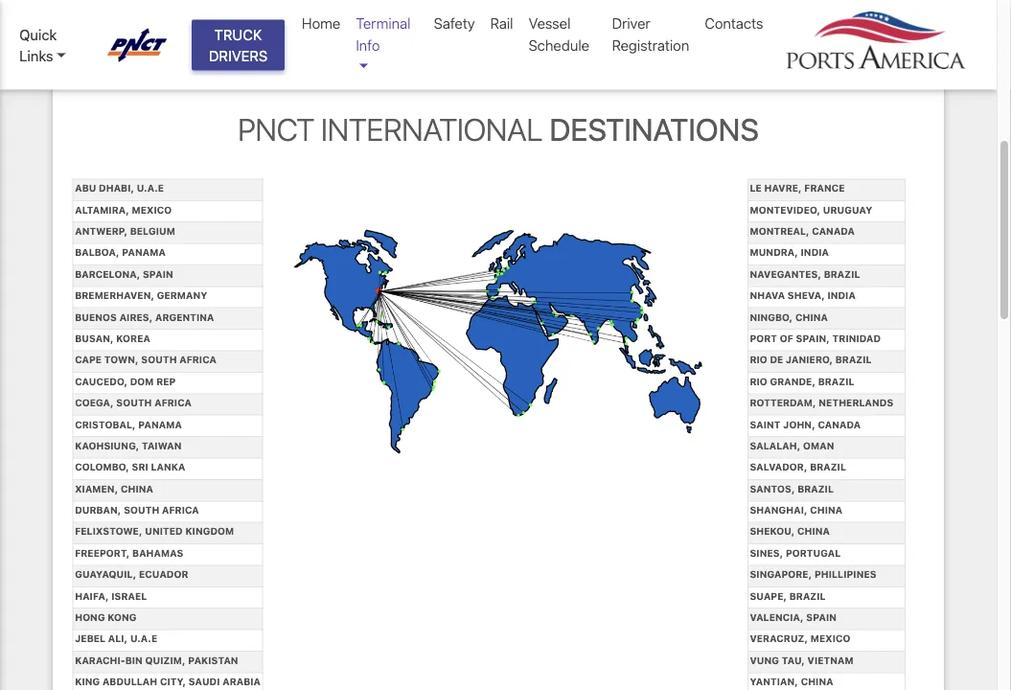 Task type: vqa. For each thing, say whether or not it's contained in the screenshot.
6:00 related to Single Move Empty Delivery
no



Task type: describe. For each thing, give the bounding box(es) containing it.
taiwan
[[142, 440, 182, 451]]

rail link
[[483, 5, 521, 42]]

portugal
[[786, 548, 841, 559]]

brazil for salvador, brazil
[[810, 462, 847, 473]]

driver registration
[[612, 15, 690, 53]]

sines,
[[750, 548, 784, 559]]

jebel ali, u.a.e
[[75, 634, 157, 645]]

israel
[[111, 591, 147, 602]]

ningbo,
[[750, 311, 793, 323]]

abu
[[75, 183, 96, 194]]

brazil up rotterdam, netherlands in the bottom right of the page
[[819, 376, 855, 387]]

united
[[145, 526, 183, 537]]

kong
[[108, 612, 137, 623]]

yantian,
[[750, 676, 799, 688]]

buenos aires, argentina
[[75, 311, 214, 323]]

montreal, canada
[[750, 226, 855, 237]]

coega,
[[75, 397, 114, 408]]

0 vertical spatial africa
[[180, 354, 217, 365]]

hong kong
[[75, 612, 137, 623]]

argentina
[[155, 311, 214, 323]]

1 vertical spatial india
[[828, 290, 856, 301]]

china for yantian, china
[[801, 676, 834, 688]]

terminal info link
[[348, 5, 426, 85]]

quizim,
[[145, 655, 186, 666]]

aires,
[[119, 311, 153, 323]]

colombo,
[[75, 462, 129, 473]]

kingdom
[[185, 526, 234, 537]]

mexico for altamira, mexico
[[132, 204, 172, 215]]

panama for cristobal, panama
[[138, 419, 182, 430]]

suape, brazil
[[750, 591, 826, 602]]

barcelona, spain
[[75, 269, 173, 280]]

vessel
[[529, 15, 571, 32]]

hong
[[75, 612, 105, 623]]

china for shanghai, china
[[810, 505, 843, 516]]

cape
[[75, 354, 102, 365]]

suape,
[[750, 591, 787, 602]]

le
[[750, 183, 762, 194]]

salvador,
[[750, 462, 808, 473]]

caucedo,
[[75, 376, 128, 387]]

veracruz, mexico
[[750, 634, 851, 645]]

yantian, china
[[750, 676, 834, 688]]

ali,
[[108, 634, 128, 645]]

safety link
[[426, 5, 483, 42]]

africa for durban, south africa
[[162, 505, 199, 516]]

vietnam
[[808, 655, 854, 666]]

bahamas
[[132, 548, 184, 559]]

busan, korea
[[75, 333, 150, 344]]

belgium
[[130, 226, 175, 237]]

0 vertical spatial south
[[141, 354, 177, 365]]

rio for rio de janiero, brazil
[[750, 354, 768, 365]]

nhava sheva, india
[[750, 290, 856, 301]]

quick
[[19, 26, 57, 42]]

antwerp,
[[75, 226, 128, 237]]

salalah,
[[750, 440, 801, 451]]

montevideo,
[[750, 204, 821, 215]]

antwerp, belgium
[[75, 226, 175, 237]]

france
[[805, 183, 845, 194]]

singapore, phillipines
[[750, 569, 877, 580]]

tau,
[[782, 655, 805, 666]]

phillipines
[[815, 569, 877, 580]]

grande,
[[770, 376, 816, 387]]

pnct international destinations
[[238, 111, 759, 148]]

freeport,
[[75, 548, 130, 559]]

rio grande, brazil
[[750, 376, 855, 387]]

u.a.e for abu dhabi, u.a.e
[[137, 183, 164, 194]]

freeport, bahamas
[[75, 548, 184, 559]]

dom
[[130, 376, 154, 387]]

links
[[19, 47, 53, 64]]

coega, south africa
[[75, 397, 192, 408]]

rotterdam, netherlands
[[750, 397, 894, 408]]

south for durban,
[[124, 505, 159, 516]]

lanka
[[151, 462, 185, 473]]

driver
[[612, 15, 651, 32]]

abdullah
[[102, 676, 157, 688]]

mundra,
[[750, 247, 799, 258]]

pakistan
[[188, 655, 238, 666]]

china for xiamen, china
[[121, 483, 153, 494]]



Task type: locate. For each thing, give the bounding box(es) containing it.
mundra, india
[[750, 247, 829, 258]]

china down the vietnam
[[801, 676, 834, 688]]

altamira,
[[75, 204, 129, 215]]

0 horizontal spatial mexico
[[132, 204, 172, 215]]

navegantes,
[[750, 269, 822, 280]]

king
[[75, 676, 100, 688]]

rotterdam,
[[750, 397, 817, 408]]

santos,
[[750, 483, 795, 494]]

le havre, france
[[750, 183, 845, 194]]

vessel schedule link
[[521, 5, 605, 63]]

sheva,
[[788, 290, 825, 301]]

balboa, panama
[[75, 247, 166, 258]]

south up cristobal, panama
[[116, 397, 152, 408]]

spain,
[[796, 333, 830, 344]]

sines, portugal
[[750, 548, 841, 559]]

barcelona,
[[75, 269, 140, 280]]

karachi-bin quizim, pakistan
[[75, 655, 238, 666]]

salalah, oman
[[750, 440, 835, 451]]

china down santos, brazil at the bottom of the page
[[810, 505, 843, 516]]

spain up bremerhaven, germany
[[143, 269, 173, 280]]

china for ningbo, china
[[796, 311, 828, 323]]

port
[[750, 333, 778, 344]]

u.a.e right dhabi,
[[137, 183, 164, 194]]

netherlands
[[819, 397, 894, 408]]

panama down belgium
[[122, 247, 166, 258]]

brazil down trinidad
[[836, 354, 872, 365]]

africa
[[180, 354, 217, 365], [155, 397, 192, 408], [162, 505, 199, 516]]

china up the "portugal"
[[798, 526, 830, 537]]

rio left de
[[750, 354, 768, 365]]

1 horizontal spatial spain
[[807, 612, 837, 623]]

haifa,
[[75, 591, 109, 602]]

driver registration link
[[605, 5, 697, 63]]

china up spain,
[[796, 311, 828, 323]]

trinidad
[[833, 333, 881, 344]]

registration
[[612, 36, 690, 53]]

terminal info
[[356, 15, 411, 53]]

1 vertical spatial u.a.e
[[130, 634, 157, 645]]

de
[[770, 354, 784, 365]]

buenos
[[75, 311, 117, 323]]

u.a.e for jebel ali, u.a.e
[[130, 634, 157, 645]]

colombo, sri lanka
[[75, 462, 185, 473]]

0 horizontal spatial spain
[[143, 269, 173, 280]]

spain for valencia, spain
[[807, 612, 837, 623]]

mexico
[[132, 204, 172, 215], [811, 634, 851, 645]]

sri
[[132, 462, 148, 473]]

south
[[141, 354, 177, 365], [116, 397, 152, 408], [124, 505, 159, 516]]

montreal,
[[750, 226, 810, 237]]

spain for barcelona, spain
[[143, 269, 173, 280]]

u.a.e
[[137, 183, 164, 194], [130, 634, 157, 645]]

mexico up the vietnam
[[811, 634, 851, 645]]

canada down uruguay
[[812, 226, 855, 237]]

panama up taiwan
[[138, 419, 182, 430]]

spain up veracruz, mexico
[[807, 612, 837, 623]]

home
[[302, 15, 341, 32]]

0 vertical spatial mexico
[[132, 204, 172, 215]]

jebel
[[75, 634, 106, 645]]

2 vertical spatial africa
[[162, 505, 199, 516]]

busan,
[[75, 333, 114, 344]]

bin
[[125, 655, 143, 666]]

brazil for navegantes, brazil
[[824, 269, 861, 280]]

ecuador
[[139, 569, 188, 580]]

2 vertical spatial south
[[124, 505, 159, 516]]

0 vertical spatial rio
[[750, 354, 768, 365]]

0 vertical spatial india
[[801, 247, 829, 258]]

africa up united
[[162, 505, 199, 516]]

saint
[[750, 419, 781, 430]]

1 vertical spatial canada
[[818, 419, 861, 430]]

rio up "rotterdam,"
[[750, 376, 768, 387]]

rep
[[156, 376, 176, 387]]

abu dhabi, u.a.e
[[75, 183, 164, 194]]

king abdullah city, saudi arabia
[[75, 676, 261, 688]]

south for coega,
[[116, 397, 152, 408]]

1 vertical spatial mexico
[[811, 634, 851, 645]]

rail
[[491, 15, 514, 32]]

1 vertical spatial africa
[[155, 397, 192, 408]]

brazil down the oman
[[810, 462, 847, 473]]

cape town, south africa
[[75, 354, 217, 365]]

ningbo, china
[[750, 311, 828, 323]]

xiamen, china
[[75, 483, 153, 494]]

salvador, brazil
[[750, 462, 847, 473]]

u.a.e up bin
[[130, 634, 157, 645]]

1 rio from the top
[[750, 354, 768, 365]]

0 vertical spatial canada
[[812, 226, 855, 237]]

mexico up belgium
[[132, 204, 172, 215]]

brazil down salvador, brazil
[[798, 483, 834, 494]]

rio de janiero, brazil
[[750, 354, 872, 365]]

truck drivers
[[209, 26, 268, 64]]

vung
[[750, 655, 780, 666]]

0 vertical spatial panama
[[122, 247, 166, 258]]

brazil for suape, brazil
[[790, 591, 826, 602]]

felixstowe, united kingdom
[[75, 526, 234, 537]]

felixstowe,
[[75, 526, 142, 537]]

kaohsiung,
[[75, 440, 139, 451]]

dhabi,
[[99, 183, 134, 194]]

0 vertical spatial u.a.e
[[137, 183, 164, 194]]

panama for balboa, panama
[[122, 247, 166, 258]]

pnct
[[238, 111, 315, 148]]

shekou,
[[750, 526, 795, 537]]

veracruz,
[[750, 634, 808, 645]]

china up the "durban, south africa" on the bottom left of page
[[121, 483, 153, 494]]

1 vertical spatial spain
[[807, 612, 837, 623]]

haifa, israel
[[75, 591, 147, 602]]

canada down netherlands
[[818, 419, 861, 430]]

china for shekou, china
[[798, 526, 830, 537]]

uruguay
[[823, 204, 873, 215]]

international
[[321, 111, 543, 148]]

truck
[[214, 26, 262, 42]]

john,
[[784, 419, 816, 430]]

mexico for veracruz, mexico
[[811, 634, 851, 645]]

town,
[[104, 354, 139, 365]]

cristobal, panama
[[75, 419, 182, 430]]

rio
[[750, 354, 768, 365], [750, 376, 768, 387]]

shekou, china
[[750, 526, 830, 537]]

south up felixstowe, united kingdom
[[124, 505, 159, 516]]

quick links link
[[19, 23, 89, 66]]

of
[[780, 333, 794, 344]]

cristobal,
[[75, 419, 136, 430]]

africa down rep
[[155, 397, 192, 408]]

1 vertical spatial panama
[[138, 419, 182, 430]]

quick links
[[19, 26, 57, 64]]

2 rio from the top
[[750, 376, 768, 387]]

rail image
[[292, 225, 705, 458]]

1 vertical spatial rio
[[750, 376, 768, 387]]

brazil down "singapore, phillipines"
[[790, 591, 826, 602]]

1 horizontal spatial mexico
[[811, 634, 851, 645]]

africa for coega, south africa
[[155, 397, 192, 408]]

santos, brazil
[[750, 483, 834, 494]]

guayaquil,
[[75, 569, 136, 580]]

shanghai, china
[[750, 505, 843, 516]]

rio for rio grande, brazil
[[750, 376, 768, 387]]

1 vertical spatial south
[[116, 397, 152, 408]]

durban,
[[75, 505, 121, 516]]

india up navegantes, brazil
[[801, 247, 829, 258]]

brazil up the sheva,
[[824, 269, 861, 280]]

arabia
[[223, 676, 261, 688]]

brazil
[[824, 269, 861, 280], [836, 354, 872, 365], [819, 376, 855, 387], [810, 462, 847, 473], [798, 483, 834, 494], [790, 591, 826, 602]]

brazil for santos, brazil
[[798, 483, 834, 494]]

canada
[[812, 226, 855, 237], [818, 419, 861, 430]]

south up rep
[[141, 354, 177, 365]]

saint john, canada
[[750, 419, 861, 430]]

singapore,
[[750, 569, 812, 580]]

india right the sheva,
[[828, 290, 856, 301]]

contacts link
[[697, 5, 771, 42]]

africa down argentina
[[180, 354, 217, 365]]

0 vertical spatial spain
[[143, 269, 173, 280]]

korea
[[116, 333, 150, 344]]



